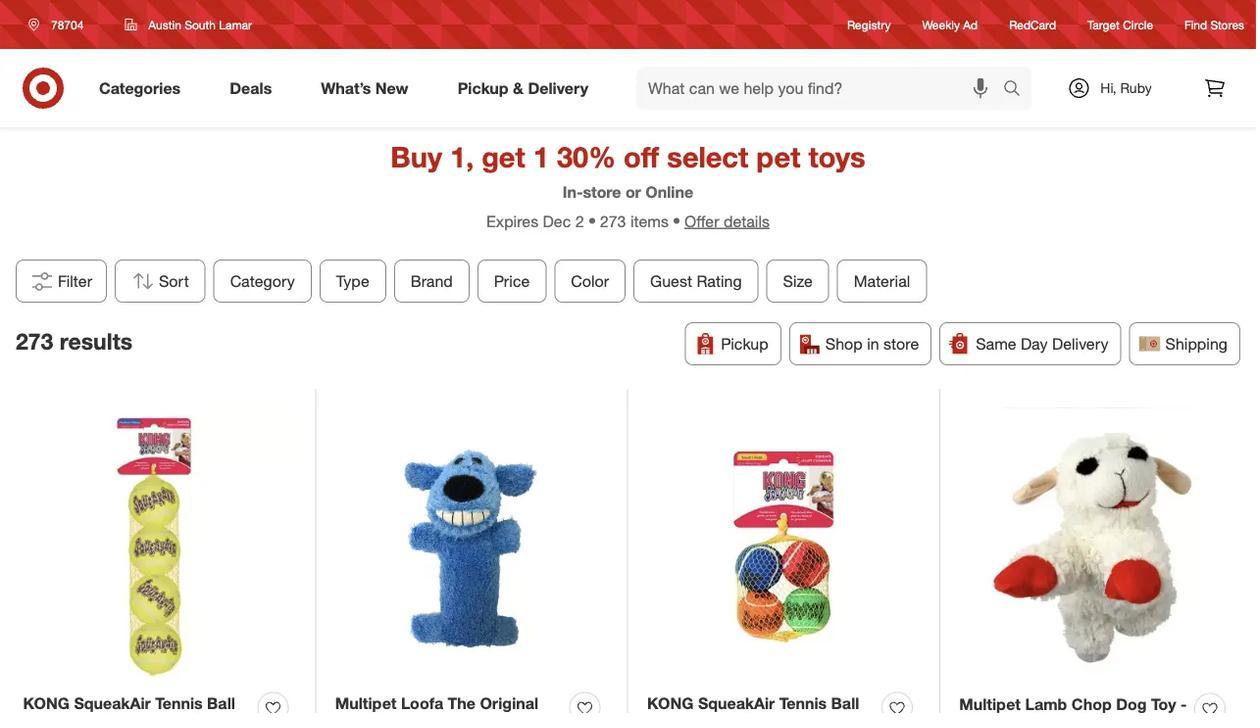 Task type: locate. For each thing, give the bounding box(es) containing it.
same day delivery button
[[940, 323, 1121, 366]]

1 horizontal spatial delivery
[[1052, 335, 1109, 354]]

0 horizontal spatial kong squeakair tennis ball link
[[23, 693, 250, 714]]

pickup button
[[685, 323, 781, 366]]

0 horizontal spatial pickup
[[458, 79, 509, 98]]

1 horizontal spatial ball
[[831, 694, 859, 713]]

1,
[[450, 139, 474, 174]]

search button
[[994, 67, 1042, 114]]

shipping
[[1166, 335, 1228, 354]]

pet
[[756, 139, 801, 174]]

2 kong from the left
[[647, 694, 694, 713]]

1 vertical spatial 273
[[16, 328, 53, 356]]

kong squeakair tennis ball dog toy image
[[647, 409, 920, 681], [647, 409, 920, 681]]

store
[[583, 183, 621, 202], [884, 335, 919, 354]]

circle
[[1123, 17, 1153, 32]]

multipet lamb chop dog toy - 10.5" image
[[959, 409, 1233, 682], [959, 409, 1233, 682]]

type button
[[320, 260, 386, 303]]

pickup left &
[[458, 79, 509, 98]]

stores
[[1211, 17, 1244, 32]]

delivery inside button
[[1052, 335, 1109, 354]]

sort
[[159, 272, 189, 291]]

multipet loofa the original dog toy - blue - 6" image
[[335, 409, 608, 681], [335, 409, 608, 681]]

registry
[[847, 17, 891, 32]]

lamar
[[219, 17, 252, 32]]

size button
[[767, 260, 829, 303]]

ball
[[207, 694, 235, 713], [831, 694, 859, 713]]

tennis
[[155, 694, 203, 713], [779, 694, 827, 713]]

squeakair for first the kong squeakair tennis ball link
[[74, 694, 151, 713]]

1 horizontal spatial kong squeakair tennis ball link
[[647, 693, 874, 714]]

1 vertical spatial store
[[884, 335, 919, 354]]

0 vertical spatial 273
[[600, 212, 626, 231]]

1 horizontal spatial pickup
[[721, 335, 769, 354]]

delivery
[[528, 79, 588, 98], [1052, 335, 1109, 354]]

austin
[[148, 17, 181, 32]]

kong for first the kong squeakair tennis ball link
[[23, 694, 70, 713]]

0 horizontal spatial 273
[[16, 328, 53, 356]]

color button
[[554, 260, 626, 303]]

273 items
[[600, 212, 669, 231]]

1 vertical spatial delivery
[[1052, 335, 1109, 354]]

0 horizontal spatial kong squeakair tennis ball
[[23, 694, 235, 714]]

offer details
[[684, 212, 770, 231]]

guest
[[650, 272, 692, 291]]

273 left results
[[16, 328, 53, 356]]

south
[[185, 17, 216, 32]]

items
[[630, 212, 669, 231]]

0 horizontal spatial squeakair
[[74, 694, 151, 713]]

rating
[[697, 272, 742, 291]]

1 horizontal spatial kong squeakair tennis ball
[[647, 694, 859, 714]]

shop in store
[[825, 335, 919, 354]]

1 kong from the left
[[23, 694, 70, 713]]

2 tennis from the left
[[779, 694, 827, 713]]

search
[[994, 80, 1042, 100]]

registry link
[[847, 16, 891, 33]]

273
[[600, 212, 626, 231], [16, 328, 53, 356]]

1 kong squeakair tennis ball from the left
[[23, 694, 235, 714]]

0 horizontal spatial kong
[[23, 694, 70, 713]]

0 horizontal spatial tennis
[[155, 694, 203, 713]]

1 horizontal spatial kong
[[647, 694, 694, 713]]

weekly ad
[[922, 17, 978, 32]]

pickup
[[458, 79, 509, 98], [721, 335, 769, 354]]

material button
[[837, 260, 927, 303]]

delivery for same day delivery
[[1052, 335, 1109, 354]]

new
[[375, 79, 409, 98]]

shipping button
[[1129, 323, 1241, 366]]

kong squeakair tennis ball
[[23, 694, 235, 714], [647, 694, 859, 714]]

category button
[[214, 260, 312, 303]]

78704
[[51, 17, 84, 32]]

price button
[[478, 260, 547, 303]]

1 horizontal spatial squeakair
[[698, 694, 775, 713]]

find
[[1185, 17, 1207, 32]]

ad
[[963, 17, 978, 32]]

size
[[783, 272, 813, 291]]

offer
[[684, 212, 719, 231]]

delivery right day
[[1052, 335, 1109, 354]]

1 vertical spatial pickup
[[721, 335, 769, 354]]

1
[[533, 139, 549, 174]]

store inside buy 1, get 1 30% off select pet toys in-store or online
[[583, 183, 621, 202]]

273 right 2
[[600, 212, 626, 231]]

squeakair
[[74, 694, 151, 713], [698, 694, 775, 713]]

delivery right &
[[528, 79, 588, 98]]

0 horizontal spatial delivery
[[528, 79, 588, 98]]

store right in
[[884, 335, 919, 354]]

pickup for pickup & delivery
[[458, 79, 509, 98]]

kong squeakair tennis ball dog toy - yellow image
[[23, 409, 296, 681], [23, 409, 296, 681]]

30%
[[557, 139, 616, 174]]

filter
[[58, 272, 92, 291]]

pickup down rating on the right
[[721, 335, 769, 354]]

78704 button
[[16, 7, 104, 42]]

store left or
[[583, 183, 621, 202]]

the
[[448, 694, 476, 713]]

offer details button
[[669, 210, 770, 233]]

target circle link
[[1088, 16, 1153, 33]]

0 vertical spatial store
[[583, 183, 621, 202]]

loofa
[[401, 694, 443, 713]]

or
[[626, 183, 641, 202]]

pickup inside pickup & delivery link
[[458, 79, 509, 98]]

shop
[[825, 335, 863, 354]]

2 squeakair from the left
[[698, 694, 775, 713]]

0 horizontal spatial ball
[[207, 694, 235, 713]]

color
[[571, 272, 609, 291]]

buy
[[391, 139, 442, 174]]

deals
[[230, 79, 272, 98]]

1 horizontal spatial store
[[884, 335, 919, 354]]

online
[[646, 183, 693, 202]]

1 horizontal spatial tennis
[[779, 694, 827, 713]]

kong
[[23, 694, 70, 713], [647, 694, 694, 713]]

pickup inside pickup button
[[721, 335, 769, 354]]

what's new link
[[304, 67, 433, 110]]

target circle
[[1088, 17, 1153, 32]]

1 squeakair from the left
[[74, 694, 151, 713]]

0 vertical spatial delivery
[[528, 79, 588, 98]]

0 horizontal spatial store
[[583, 183, 621, 202]]

0 vertical spatial pickup
[[458, 79, 509, 98]]

1 horizontal spatial 273
[[600, 212, 626, 231]]

categories
[[99, 79, 181, 98]]

expires dec 2
[[486, 212, 584, 231]]

deals link
[[213, 67, 296, 110]]



Task type: describe. For each thing, give the bounding box(es) containing it.
kong for second the kong squeakair tennis ball link
[[647, 694, 694, 713]]

brand button
[[394, 260, 470, 303]]

store inside button
[[884, 335, 919, 354]]

toys
[[809, 139, 866, 174]]

find stores
[[1185, 17, 1244, 32]]

guest rating button
[[634, 260, 759, 303]]

material
[[854, 272, 910, 291]]

1 tennis from the left
[[155, 694, 203, 713]]

day
[[1021, 335, 1048, 354]]

multipet
[[335, 694, 397, 713]]

pickup & delivery
[[458, 79, 588, 98]]

find stores link
[[1185, 16, 1244, 33]]

get
[[482, 139, 525, 174]]

in
[[867, 335, 879, 354]]

pickup for pickup
[[721, 335, 769, 354]]

delivery for pickup & delivery
[[528, 79, 588, 98]]

buy 1, get 1 30% off select pet toys in-store or online
[[391, 139, 866, 202]]

price
[[494, 272, 530, 291]]

austin south lamar
[[148, 17, 252, 32]]

what's
[[321, 79, 371, 98]]

1 ball from the left
[[207, 694, 235, 713]]

multipet loofa the original
[[335, 694, 539, 714]]

shop in store button
[[789, 323, 932, 366]]

2 ball from the left
[[831, 694, 859, 713]]

hi, ruby
[[1101, 79, 1152, 97]]

details
[[724, 212, 770, 231]]

2
[[575, 212, 584, 231]]

pickup & delivery link
[[441, 67, 613, 110]]

hi,
[[1101, 79, 1117, 97]]

same
[[976, 335, 1017, 354]]

redcard
[[1009, 17, 1056, 32]]

results
[[60, 328, 132, 356]]

273 results
[[16, 328, 132, 356]]

guest rating
[[650, 272, 742, 291]]

dec
[[543, 212, 571, 231]]

original
[[480, 694, 539, 713]]

brand
[[411, 272, 453, 291]]

off
[[624, 139, 659, 174]]

same day delivery
[[976, 335, 1109, 354]]

multipet loofa the original link
[[335, 693, 562, 714]]

filter button
[[16, 260, 107, 303]]

austin south lamar button
[[112, 7, 265, 42]]

redcard link
[[1009, 16, 1056, 33]]

2 kong squeakair tennis ball link from the left
[[647, 693, 874, 714]]

category
[[230, 272, 295, 291]]

categories link
[[82, 67, 205, 110]]

target
[[1088, 17, 1120, 32]]

273 for 273 items
[[600, 212, 626, 231]]

squeakair for second the kong squeakair tennis ball link
[[698, 694, 775, 713]]

273 for 273 results
[[16, 328, 53, 356]]

expires
[[486, 212, 539, 231]]

what's new
[[321, 79, 409, 98]]

weekly
[[922, 17, 960, 32]]

1 kong squeakair tennis ball link from the left
[[23, 693, 250, 714]]

select
[[667, 139, 748, 174]]

What can we help you find? suggestions appear below search field
[[636, 67, 1008, 110]]

ruby
[[1120, 79, 1152, 97]]

2 kong squeakair tennis ball from the left
[[647, 694, 859, 714]]

type
[[336, 272, 370, 291]]

in-
[[563, 183, 583, 202]]

weekly ad link
[[922, 16, 978, 33]]

sort button
[[115, 260, 206, 303]]



Task type: vqa. For each thing, say whether or not it's contained in the screenshot.
"toys"
yes



